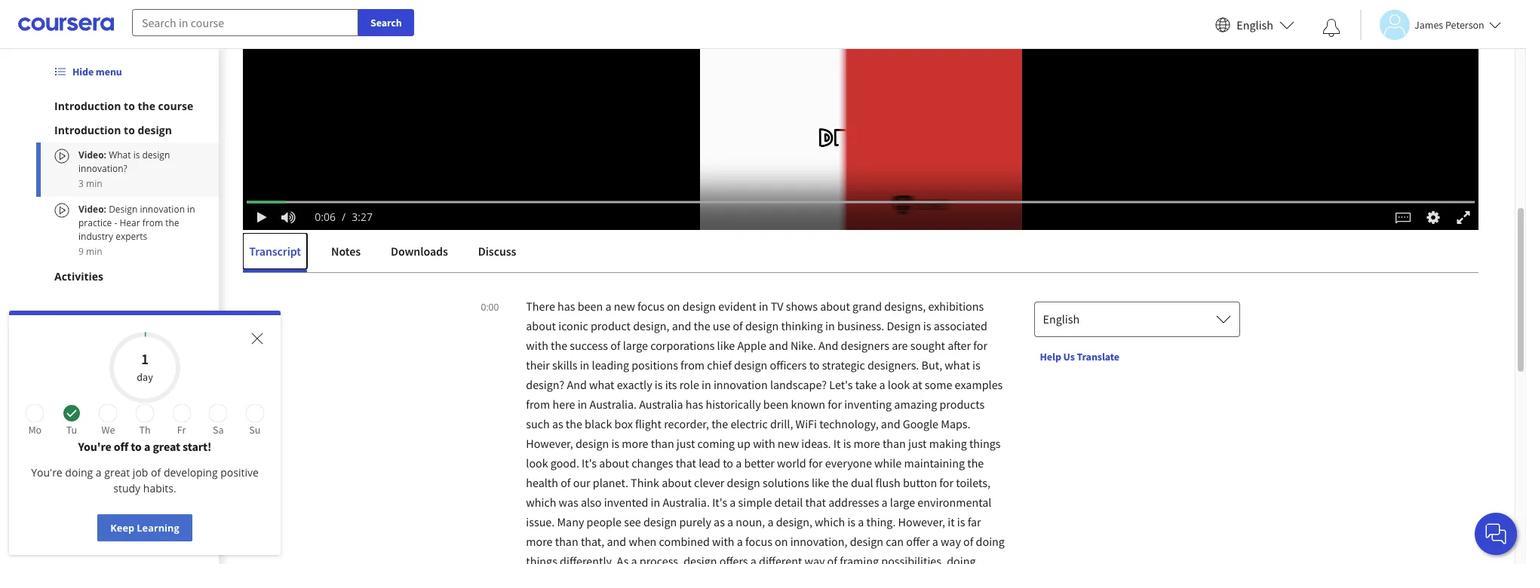 Task type: describe. For each thing, give the bounding box(es) containing it.
1 vertical spatial from
[[680, 358, 705, 373]]

3 minutes 27 seconds element
[[351, 209, 372, 224]]

that inside it's a simple detail that addresses a large environmental issue.
[[805, 495, 826, 510]]

designs,
[[884, 299, 926, 314]]

activities button
[[54, 269, 201, 284]]

exhibitions about iconic product design,
[[526, 299, 984, 333]]

positions
[[632, 358, 678, 373]]

design innovation in practice - hear from the industry experts
[[78, 203, 195, 243]]

design inside dropdown button
[[138, 123, 172, 137]]

3
[[78, 177, 84, 190]]

health
[[526, 475, 558, 490]]

use
[[713, 318, 730, 333]]

is inside the however, it is far more than that,
[[957, 514, 965, 530]]

a inside "you're doing a great job of developing positive study habits."
[[96, 465, 102, 480]]

mo
[[28, 423, 42, 437]]

about for think
[[662, 475, 692, 490]]

is left 0:06 at the top of page
[[294, 201, 308, 229]]

toilets,
[[956, 475, 990, 490]]

is down "addresses"
[[847, 514, 856, 530]]

their
[[526, 358, 550, 373]]

it's for about
[[582, 456, 597, 471]]

maintaining
[[904, 456, 965, 471]]

a inside design can offer a way of doing things differently.
[[932, 534, 938, 549]]

1 horizontal spatial design,
[[776, 514, 812, 530]]

addresses
[[828, 495, 879, 510]]

a design, which is a thing. button
[[767, 514, 898, 530]]

than inside it is more than just making things look good.
[[883, 436, 906, 451]]

and for what
[[567, 377, 587, 392]]

think about clever design solutions like the dual flush button for toilets, button
[[631, 475, 990, 490]]

when
[[629, 534, 657, 549]]

Search in course text field
[[132, 9, 358, 36]]

it's a simple detail that addresses a large environmental issue.
[[526, 495, 992, 530]]

amazing products such as the black box flight recorder, button
[[526, 397, 985, 431]]

1 horizontal spatial which
[[815, 514, 845, 530]]

flush
[[876, 475, 900, 490]]

/
[[342, 209, 345, 224]]

better
[[744, 456, 775, 471]]

amazing products such as the black box flight recorder,
[[526, 397, 985, 431]]

is inside but, what is design?
[[972, 358, 980, 373]]

of for planet.
[[561, 475, 571, 490]]

things inside it is more than just making things look good.
[[969, 436, 1001, 451]]

apple
[[737, 338, 766, 353]]

video: for what is design innovation?
[[78, 149, 109, 161]]

more inside the however, it is far more than that,
[[526, 534, 553, 549]]

more inside the electric drill, wifi technology, and google maps. however, design is more than just coming up with new ideas.
[[622, 436, 648, 451]]

you're for you're doing a great job of developing positive study habits.
[[31, 465, 62, 480]]

electric
[[731, 416, 768, 431]]

of for positive
[[151, 465, 161, 480]]

on for design
[[667, 299, 680, 314]]

1 vertical spatial innovation?
[[376, 201, 482, 229]]

introduction to design button
[[54, 123, 201, 138]]

for up the electric drill, wifi technology, and google maps. button
[[828, 397, 842, 412]]

1 day
[[137, 349, 153, 384]]

1 vertical spatial been
[[763, 397, 789, 412]]

about left 'grand'
[[820, 299, 850, 314]]

the inside amazing products such as the black box flight recorder,
[[566, 416, 582, 431]]

coming
[[697, 436, 735, 451]]

design, inside the exhibitions about iconic product design,
[[633, 318, 669, 333]]

innovation inside design innovation in practice - hear from the industry experts
[[140, 203, 185, 216]]

and down people
[[607, 534, 626, 549]]

world
[[777, 456, 806, 471]]

new inside the electric drill, wifi technology, and google maps. however, design is more than just coming up with new ideas.
[[778, 436, 799, 451]]

technology,
[[819, 416, 879, 431]]

role
[[679, 377, 699, 392]]

than inside the however, it is far more than that,
[[555, 534, 578, 549]]

to down the nike.
[[809, 358, 820, 373]]

a up many people see design purely as a noun, a design, which is a thing. on the bottom of the page
[[730, 495, 736, 510]]

like inside think about clever design solutions like the dual flush button for toilets, which was also invented in australia.
[[812, 475, 829, 490]]

design is associated with the success of large corporations like apple and nike.
[[526, 318, 987, 353]]

design inside think about clever design solutions like the dual flush button for toilets, which was also invented in australia.
[[727, 475, 760, 490]]

that,
[[581, 534, 605, 549]]

in right thinking
[[825, 318, 835, 333]]

0:00
[[481, 301, 499, 314]]

the inside dropdown button
[[138, 99, 155, 113]]

historically
[[706, 397, 761, 412]]

learning
[[137, 521, 179, 535]]

practice
[[78, 216, 112, 229]]

save note
[[1415, 207, 1466, 223]]

thing.
[[866, 514, 896, 530]]

the inside 'everyone while maintaining the health of our planet.'
[[967, 456, 984, 471]]

is left its
[[655, 377, 663, 392]]

however, inside the however, it is far more than that,
[[898, 514, 945, 530]]

0 minutes 06 seconds element
[[315, 209, 336, 224]]

min for 9 min
[[86, 245, 102, 258]]

to up introduction to design dropdown button
[[124, 99, 135, 113]]

is inside design is associated with the success of large corporations like apple and nike.
[[923, 318, 931, 333]]

look inside let's take a look at some examples from here in australia.
[[888, 377, 910, 392]]

positive
[[220, 465, 259, 480]]

keep learning button
[[98, 514, 192, 542]]

think about clever design solutions like the dual flush button for toilets, which was also invented in australia.
[[526, 475, 990, 510]]

from inside design innovation in practice - hear from the industry experts
[[142, 216, 163, 229]]

things inside design can offer a way of doing things differently.
[[526, 554, 557, 564]]

however, design is more than just coming up with new ideas. button
[[526, 436, 833, 451]]

notes
[[331, 244, 360, 259]]

notes button
[[325, 233, 366, 269]]

a up "and when combined with a focus on innovation," button
[[727, 514, 733, 530]]

australia. inside think about clever design solutions like the dual flush button for toilets, which was also invented in australia.
[[663, 495, 710, 510]]

with for a
[[712, 534, 734, 549]]

in right role
[[702, 377, 711, 392]]

has for australia
[[686, 397, 703, 412]]

a left thing.
[[858, 514, 864, 530]]

0 horizontal spatial innovation?
[[78, 162, 127, 175]]

a down "noun,"
[[737, 534, 743, 549]]

it is more than just making things look good. button
[[526, 436, 1001, 471]]

a up product
[[605, 299, 611, 314]]

dual
[[851, 475, 873, 490]]

and the use of design thinking in business.
[[672, 318, 887, 333]]

large for environmental
[[890, 495, 915, 510]]

for inside think about clever design solutions like the dual flush button for toilets, which was also invented in australia.
[[939, 475, 954, 490]]

doing inside "you're doing a great job of developing positive study habits."
[[65, 465, 93, 480]]

focus for new
[[637, 299, 665, 314]]

shows
[[786, 299, 818, 314]]

amazing
[[894, 397, 937, 412]]

to down introduction to the course dropdown button
[[124, 123, 135, 137]]

0:06 / 3:27
[[315, 209, 372, 224]]

australia has historically been known for inventing
[[639, 397, 894, 412]]

design can offer a way of doing things differently. button
[[526, 534, 1005, 564]]

iconic
[[558, 318, 588, 333]]

0 vertical spatial what
[[109, 149, 131, 161]]

let's take a look at some examples from here in australia. button
[[526, 377, 1003, 412]]

hide
[[72, 65, 94, 78]]

corporations
[[650, 338, 715, 353]]

the electric drill, wifi technology, and google maps. however, design is more than just coming up with new ideas.
[[526, 416, 970, 451]]

introduction to design
[[54, 123, 172, 137]]

what for and
[[589, 377, 614, 392]]

industry
[[78, 230, 113, 243]]

google
[[903, 416, 938, 431]]

everyone while maintaining the health of our planet.
[[526, 456, 984, 490]]

su
[[249, 423, 260, 437]]

a down 'up'
[[736, 456, 742, 471]]

and the use of design thinking in business. button
[[672, 318, 887, 333]]

australia
[[639, 397, 683, 412]]

design is associated with the success of large corporations like apple and nike. button
[[526, 318, 987, 353]]

differently.
[[560, 554, 614, 564]]

discuss button
[[472, 233, 522, 269]]

english inside popup button
[[1043, 312, 1080, 327]]

is inside the electric drill, wifi technology, and google maps. however, design is more than just coming up with new ideas.
[[611, 436, 619, 451]]

business.
[[837, 318, 884, 333]]

invented
[[604, 495, 648, 510]]

as inside amazing products such as the black box flight recorder,
[[552, 416, 563, 431]]

and when combined with a focus on innovation, button
[[607, 534, 850, 549]]

discuss
[[478, 244, 516, 259]]

hear
[[120, 216, 140, 229]]

downloads
[[391, 244, 448, 259]]

it
[[948, 514, 955, 530]]

you're off to a great start!
[[78, 439, 212, 454]]

for down ideas.
[[809, 456, 823, 471]]

sa
[[213, 423, 224, 437]]

good.
[[551, 456, 579, 471]]

exhibitions about iconic product design, button
[[526, 299, 984, 333]]

see
[[624, 514, 641, 530]]

th
[[139, 423, 151, 437]]

grand
[[852, 299, 882, 314]]

activities
[[54, 269, 103, 284]]

in left tv
[[759, 299, 768, 314]]

is down introduction to design dropdown button
[[133, 149, 140, 161]]

there has been a new focus on design evident in tv shows about grand designs, button
[[526, 299, 928, 314]]

doing inside design can offer a way of doing things differently.
[[976, 534, 1005, 549]]

keep
[[110, 521, 134, 535]]

examples
[[955, 377, 1003, 392]]

offer
[[906, 534, 930, 549]]

1 vertical spatial innovation
[[714, 377, 768, 392]]

is inside it is more than just making things look good.
[[843, 436, 851, 451]]

than inside the electric drill, wifi technology, and google maps. however, design is more than just coming up with new ideas.
[[651, 436, 674, 451]]



Task type: vqa. For each thing, say whether or not it's contained in the screenshot.
the bottommost "THAT"
yes



Task type: locate. For each thing, give the bounding box(es) containing it.
our
[[573, 475, 590, 490]]

what down introduction to design dropdown button
[[109, 149, 131, 161]]

english button
[[1209, 0, 1301, 49]]

from inside let's take a look at some examples from here in australia.
[[526, 397, 550, 412]]

1 vertical spatial with
[[753, 436, 775, 451]]

0 vertical spatial what is design innovation?
[[78, 149, 170, 175]]

the up toilets,
[[967, 456, 984, 471]]

0 horizontal spatial has
[[557, 299, 575, 314]]

1 horizontal spatial large
[[890, 495, 915, 510]]

fr
[[177, 423, 186, 437]]

1 dialog
[[9, 311, 281, 555]]

0 vertical spatial what
[[945, 358, 970, 373]]

which was also invented in australia. button
[[526, 495, 712, 510]]

in
[[187, 203, 195, 216], [759, 299, 768, 314], [825, 318, 835, 333], [580, 358, 589, 373], [702, 377, 711, 392], [578, 397, 587, 412], [651, 495, 660, 510]]

leading positions from chief design officers to strategic designers. button
[[592, 358, 921, 373]]

however, down such
[[526, 436, 573, 451]]

close image
[[248, 330, 266, 348]]

great down "fr"
[[153, 439, 180, 454]]

great up study on the left
[[104, 465, 130, 480]]

0 vertical spatial on
[[667, 299, 680, 314]]

with for the
[[526, 338, 548, 353]]

and inside the electric drill, wifi technology, and google maps. however, design is more than just coming up with new ideas.
[[881, 416, 900, 431]]

0 horizontal spatial it's
[[582, 456, 597, 471]]

products
[[940, 397, 985, 412]]

there
[[526, 299, 555, 314]]

1 horizontal spatial been
[[763, 397, 789, 412]]

it's for a
[[712, 495, 727, 510]]

in left the play icon
[[187, 203, 195, 216]]

us
[[1063, 350, 1075, 364]]

has up iconic
[[557, 299, 575, 314]]

2 introduction from the top
[[54, 123, 121, 137]]

known
[[791, 397, 825, 412]]

0 horizontal spatial design
[[109, 203, 138, 216]]

doing down 'tu'
[[65, 465, 93, 480]]

of right "way"
[[963, 534, 973, 549]]

you're for you're off to a great start!
[[78, 439, 111, 454]]

the inside design innovation in practice - hear from the industry experts
[[165, 216, 179, 229]]

leading
[[592, 358, 629, 373]]

0 horizontal spatial that
[[676, 456, 696, 471]]

tv
[[771, 299, 783, 314]]

1 vertical spatial australia.
[[663, 495, 710, 510]]

2 horizontal spatial from
[[680, 358, 705, 373]]

large
[[623, 338, 648, 353], [890, 495, 915, 510]]

the electric drill, wifi technology, and google maps. button
[[711, 416, 970, 431]]

combined
[[659, 534, 710, 549]]

mute image
[[278, 209, 298, 224]]

1 horizontal spatial new
[[778, 436, 799, 451]]

design for innovation
[[109, 203, 138, 216]]

0 horizontal spatial innovation
[[140, 203, 185, 216]]

0 vertical spatial like
[[717, 338, 735, 353]]

look up health
[[526, 456, 548, 471]]

been up iconic
[[578, 299, 603, 314]]

great inside "you're doing a great job of developing positive study habits."
[[104, 465, 130, 480]]

but, what is design? button
[[526, 358, 980, 392]]

you're inside "you're doing a great job of developing positive study habits."
[[31, 465, 62, 480]]

which inside think about clever design solutions like the dual flush button for toilets, which was also invented in australia.
[[526, 495, 556, 510]]

just inside it is more than just making things look good.
[[908, 436, 927, 451]]

more down technology,
[[854, 436, 880, 451]]

1 horizontal spatial just
[[908, 436, 927, 451]]

1 vertical spatial what is design innovation?
[[243, 201, 482, 229]]

0 vertical spatial video:
[[78, 149, 109, 161]]

innovation up hear
[[140, 203, 185, 216]]

what inside but, what is design?
[[945, 358, 970, 373]]

1 horizontal spatial design
[[887, 318, 921, 333]]

the inside the electric drill, wifi technology, and google maps. however, design is more than just coming up with new ideas.
[[711, 416, 728, 431]]

about inside think about clever design solutions like the dual flush button for toilets, which was also invented in australia.
[[662, 475, 692, 490]]

0 vertical spatial from
[[142, 216, 163, 229]]

introduction down hide menu button
[[54, 99, 121, 113]]

about inside the exhibitions about iconic product design,
[[526, 318, 556, 333]]

0 horizontal spatial been
[[578, 299, 603, 314]]

1 vertical spatial as
[[714, 514, 725, 530]]

there has been a new focus on design evident in tv shows about grand designs,
[[526, 299, 928, 314]]

as up "and when combined with a focus on innovation," button
[[714, 514, 725, 530]]

that
[[676, 456, 696, 471], [805, 495, 826, 510]]

1 horizontal spatial innovation
[[714, 377, 768, 392]]

australia. inside let's take a look at some examples from here in australia.
[[590, 397, 637, 412]]

look inside it is more than just making things look good.
[[526, 456, 548, 471]]

that down however, design is more than just coming up with new ideas. button
[[676, 456, 696, 471]]

0 vertical spatial focus
[[637, 299, 665, 314]]

1 horizontal spatial as
[[714, 514, 725, 530]]

0 vertical spatial things
[[969, 436, 1001, 451]]

and when combined with a focus on innovation,
[[607, 534, 850, 549]]

of right job
[[151, 465, 161, 480]]

show notifications image
[[1322, 19, 1340, 37]]

and what exactly is its role in innovation landscape? button
[[567, 377, 829, 392]]

job
[[133, 465, 148, 480]]

-
[[114, 216, 117, 229]]

min for 3 min
[[86, 177, 102, 190]]

1 vertical spatial design
[[887, 318, 921, 333]]

1 horizontal spatial it's
[[712, 495, 727, 510]]

innovation? up downloads button
[[376, 201, 482, 229]]

1 introduction from the top
[[54, 99, 121, 113]]

the down everyone
[[832, 475, 848, 490]]

a up thing.
[[881, 495, 888, 510]]

developing
[[164, 465, 218, 480]]

however, up offer
[[898, 514, 945, 530]]

australia. up purely
[[663, 495, 710, 510]]

1 horizontal spatial what is design innovation?
[[243, 201, 482, 229]]

0 horizontal spatial than
[[555, 534, 578, 549]]

more down box
[[622, 436, 648, 451]]

which up the issue.
[[526, 495, 556, 510]]

of inside design is associated with the success of large corporations like apple and nike.
[[610, 338, 620, 353]]

design
[[138, 123, 172, 137], [142, 149, 170, 161], [312, 201, 372, 229], [683, 299, 716, 314], [745, 318, 779, 333], [734, 358, 767, 373], [576, 436, 609, 451], [727, 475, 760, 490], [643, 514, 677, 530], [850, 534, 883, 549]]

0 horizontal spatial with
[[526, 338, 548, 353]]

its
[[665, 377, 677, 392]]

than
[[651, 436, 674, 451], [883, 436, 906, 451], [555, 534, 578, 549]]

but, what is design?
[[526, 358, 980, 392]]

innovation? up 3 min
[[78, 162, 127, 175]]

1 horizontal spatial look
[[888, 377, 910, 392]]

1
[[141, 349, 149, 368]]

0 horizontal spatial focus
[[637, 299, 665, 314]]

1 horizontal spatial that
[[805, 495, 826, 510]]

more
[[622, 436, 648, 451], [854, 436, 880, 451], [526, 534, 553, 549]]

to inside 1 dialog
[[131, 439, 142, 454]]

coursera image
[[18, 12, 114, 36]]

save note button
[[1382, 197, 1479, 233]]

new up product
[[614, 299, 635, 314]]

inventing
[[844, 397, 892, 412]]

1 horizontal spatial than
[[651, 436, 674, 451]]

just inside the electric drill, wifi technology, and google maps. however, design is more than just coming up with new ideas.
[[677, 436, 695, 451]]

1 vertical spatial doing
[[976, 534, 1005, 549]]

0 horizontal spatial what is design innovation?
[[78, 149, 170, 175]]

it's about changes that lead to a better world for button
[[582, 456, 825, 471]]

1 vertical spatial things
[[526, 554, 557, 564]]

has for there
[[557, 299, 575, 314]]

designers.
[[867, 358, 919, 373]]

are
[[892, 338, 908, 353]]

help
[[1040, 350, 1061, 364]]

here
[[553, 397, 575, 412]]

as right such
[[552, 416, 563, 431]]

0 horizontal spatial more
[[526, 534, 553, 549]]

large inside it's a simple detail that addresses a large environmental issue.
[[890, 495, 915, 510]]

of
[[733, 318, 743, 333], [610, 338, 620, 353], [151, 465, 161, 480], [561, 475, 571, 490], [963, 534, 973, 549]]

1 vertical spatial what
[[589, 377, 614, 392]]

australia. up box
[[590, 397, 637, 412]]

and down skills
[[567, 377, 587, 392]]

is up examples
[[972, 358, 980, 373]]

is up sought
[[923, 318, 931, 333]]

0 horizontal spatial on
[[667, 299, 680, 314]]

0:06
[[315, 209, 336, 224]]

on for innovation,
[[775, 534, 788, 549]]

purely
[[679, 514, 711, 530]]

with up their
[[526, 338, 548, 353]]

0 vertical spatial great
[[153, 439, 180, 454]]

about down the "there"
[[526, 318, 556, 333]]

and left google
[[881, 416, 900, 431]]

with inside design is associated with the success of large corporations like apple and nike.
[[526, 338, 548, 353]]

and inside the and designers are sought after for their skills in
[[818, 338, 838, 353]]

of for things
[[963, 534, 973, 549]]

design inside design is associated with the success of large corporations like apple and nike.
[[887, 318, 921, 333]]

to right lead
[[723, 456, 733, 471]]

of left the "our"
[[561, 475, 571, 490]]

making
[[929, 436, 967, 451]]

design down designs,
[[887, 318, 921, 333]]

2 min from the top
[[86, 245, 102, 258]]

a left job
[[96, 465, 102, 480]]

a right take
[[879, 377, 885, 392]]

0 vertical spatial been
[[578, 299, 603, 314]]

1 horizontal spatial innovation?
[[376, 201, 482, 229]]

1 vertical spatial what
[[243, 201, 289, 229]]

designers
[[841, 338, 889, 353]]

2 just from the left
[[908, 436, 927, 451]]

about for it's
[[599, 456, 629, 471]]

keep learning
[[110, 521, 179, 535]]

1 horizontal spatial australia.
[[663, 495, 710, 510]]

design inside design can offer a way of doing things differently.
[[850, 534, 883, 549]]

of inside "you're doing a great job of developing positive study habits."
[[151, 465, 161, 480]]

1 horizontal spatial doing
[[976, 534, 1005, 549]]

more inside it is more than just making things look good.
[[854, 436, 880, 451]]

english inside button
[[1237, 17, 1273, 32]]

is right it
[[957, 514, 965, 530]]

1 horizontal spatial more
[[622, 436, 648, 451]]

play image
[[254, 211, 270, 223]]

and designers are sought after for their skills in button
[[526, 338, 987, 373]]

0 vertical spatial as
[[552, 416, 563, 431]]

things
[[969, 436, 1001, 451], [526, 554, 557, 564]]

with inside the electric drill, wifi technology, and google maps. however, design is more than just coming up with new ideas.
[[753, 436, 775, 451]]

like down use
[[717, 338, 735, 353]]

1 vertical spatial that
[[805, 495, 826, 510]]

things down maps.
[[969, 436, 1001, 451]]

with down many people see design purely as a noun, a design, which is a thing. on the bottom of the page
[[712, 534, 734, 549]]

1 vertical spatial new
[[778, 436, 799, 451]]

that down "think about clever design solutions like the dual flush button for toilets," button
[[805, 495, 826, 510]]

in inside design innovation in practice - hear from the industry experts
[[187, 203, 195, 216]]

the up coming
[[711, 416, 728, 431]]

video: up practice at top
[[78, 203, 109, 216]]

you're
[[78, 439, 111, 454], [31, 465, 62, 480]]

in inside let's take a look at some examples from here in australia.
[[578, 397, 587, 412]]

many people see design purely as a noun, button
[[557, 514, 767, 530]]

0 horizontal spatial what
[[589, 377, 614, 392]]

associated
[[934, 318, 987, 333]]

design inside the electric drill, wifi technology, and google maps. however, design is more than just coming up with new ideas.
[[576, 436, 609, 451]]

has down and what exactly is its role in innovation landscape?
[[686, 397, 703, 412]]

chat with us image
[[1484, 522, 1508, 546]]

it's about changes that lead to a better world for
[[582, 456, 825, 471]]

0 horizontal spatial design,
[[633, 318, 669, 333]]

in right here
[[578, 397, 587, 412]]

noun,
[[736, 514, 765, 530]]

of down product
[[610, 338, 620, 353]]

like inside design is associated with the success of large corporations like apple and nike.
[[717, 338, 735, 353]]

a inside let's take a look at some examples from here in australia.
[[879, 377, 885, 392]]

to
[[124, 99, 135, 113], [124, 123, 135, 137], [809, 358, 820, 373], [131, 439, 142, 454], [723, 456, 733, 471]]

and for designers
[[818, 338, 838, 353]]

1 horizontal spatial focus
[[745, 534, 772, 549]]

0 horizontal spatial what
[[109, 149, 131, 161]]

1 horizontal spatial with
[[712, 534, 734, 549]]

you're down we
[[78, 439, 111, 454]]

0 vertical spatial and
[[818, 338, 838, 353]]

and inside design is associated with the success of large corporations like apple and nike.
[[769, 338, 788, 353]]

0 vertical spatial australia.
[[590, 397, 637, 412]]

for right the after
[[973, 338, 987, 353]]

1 vertical spatial video:
[[78, 203, 109, 216]]

the left use
[[694, 318, 710, 333]]

the inside design is associated with the success of large corporations like apple and nike.
[[551, 338, 567, 353]]

1 video: from the top
[[78, 149, 109, 161]]

0 vertical spatial large
[[623, 338, 648, 353]]

0 horizontal spatial and
[[567, 377, 587, 392]]

1 vertical spatial you're
[[31, 465, 62, 480]]

focus down "noun,"
[[745, 534, 772, 549]]

than up the changes
[[651, 436, 674, 451]]

is right the it
[[843, 436, 851, 451]]

officers
[[770, 358, 807, 373]]

at
[[912, 377, 922, 392]]

it's up many people see design purely as a noun, a design, which is a thing. on the bottom of the page
[[712, 495, 727, 510]]

with up better
[[753, 436, 775, 451]]

a left "way"
[[932, 534, 938, 549]]

however, inside the electric drill, wifi technology, and google maps. however, design is more than just coming up with new ideas.
[[526, 436, 573, 451]]

been
[[578, 299, 603, 314], [763, 397, 789, 412]]

0 horizontal spatial look
[[526, 456, 548, 471]]

0 vertical spatial however,
[[526, 436, 573, 451]]

about down the changes
[[662, 475, 692, 490]]

2 vertical spatial from
[[526, 397, 550, 412]]

about
[[820, 299, 850, 314], [526, 318, 556, 333], [599, 456, 629, 471], [662, 475, 692, 490]]

1 horizontal spatial things
[[969, 436, 1001, 451]]

about for exhibitions
[[526, 318, 556, 333]]

0 vertical spatial you're
[[78, 439, 111, 454]]

help us translate button
[[1034, 343, 1125, 370]]

2 video: from the top
[[78, 203, 109, 216]]

video: for design innovation in practice - hear from the industry experts
[[78, 203, 109, 216]]

it's up the "our"
[[582, 456, 597, 471]]

however, it is far more than that, button
[[526, 514, 981, 549]]

many
[[557, 514, 584, 530]]

detail
[[774, 495, 803, 510]]

of right use
[[733, 318, 743, 333]]

video: up 3 min
[[78, 149, 109, 161]]

0 vertical spatial look
[[888, 377, 910, 392]]

a right "noun,"
[[767, 514, 774, 530]]

0 horizontal spatial australia.
[[590, 397, 637, 412]]

issue.
[[526, 514, 555, 530]]

while
[[874, 456, 902, 471]]

1 vertical spatial like
[[812, 475, 829, 490]]

to right off
[[131, 439, 142, 454]]

in up many people see design purely as a noun, button
[[651, 495, 660, 510]]

0 vertical spatial design,
[[633, 318, 669, 333]]

introduction for introduction to design
[[54, 123, 121, 137]]

1 horizontal spatial on
[[775, 534, 788, 549]]

focus for a
[[745, 534, 772, 549]]

introduction
[[54, 99, 121, 113], [54, 123, 121, 137]]

of inside design can offer a way of doing things differently.
[[963, 534, 973, 549]]

it
[[833, 436, 841, 451]]

large up positions
[[623, 338, 648, 353]]

0 vertical spatial doing
[[65, 465, 93, 480]]

is down box
[[611, 436, 619, 451]]

from right hear
[[142, 216, 163, 229]]

introduction for introduction to the course
[[54, 99, 121, 113]]

0 vertical spatial has
[[557, 299, 575, 314]]

about up planet.
[[599, 456, 629, 471]]

introduction to the course
[[54, 99, 193, 113]]

in right skills
[[580, 358, 589, 373]]

english button
[[1034, 301, 1240, 337]]

full screen image
[[1454, 209, 1473, 224]]

a down th
[[144, 439, 150, 454]]

what down leading
[[589, 377, 614, 392]]

0 horizontal spatial like
[[717, 338, 735, 353]]

what up transcript button
[[243, 201, 289, 229]]

1 vertical spatial look
[[526, 456, 548, 471]]

2 horizontal spatial more
[[854, 436, 880, 451]]

design for is
[[887, 318, 921, 333]]

new up world
[[778, 436, 799, 451]]

1 min from the top
[[86, 177, 102, 190]]

1 horizontal spatial what
[[945, 358, 970, 373]]

large for corporations
[[623, 338, 648, 353]]

more down the issue.
[[526, 534, 553, 549]]

success
[[570, 338, 608, 353]]

1 horizontal spatial and
[[818, 338, 838, 353]]

what for but,
[[945, 358, 970, 373]]

it's inside it's a simple detail that addresses a large environmental issue.
[[712, 495, 727, 510]]

0 horizontal spatial from
[[142, 216, 163, 229]]

1 vertical spatial english
[[1043, 312, 1080, 327]]

0 horizontal spatial new
[[614, 299, 635, 314]]

1 vertical spatial great
[[104, 465, 130, 480]]

min right the "3"
[[86, 177, 102, 190]]

the down here
[[566, 416, 582, 431]]

1 horizontal spatial from
[[526, 397, 550, 412]]

design?
[[526, 377, 564, 392]]

large inside design is associated with the success of large corporations like apple and nike.
[[623, 338, 648, 353]]

0 horizontal spatial you're
[[31, 465, 62, 480]]

james peterson
[[1414, 18, 1484, 31]]

1 vertical spatial introduction
[[54, 123, 121, 137]]

1 just from the left
[[677, 436, 695, 451]]

a
[[605, 299, 611, 314], [879, 377, 885, 392], [144, 439, 150, 454], [736, 456, 742, 471], [96, 465, 102, 480], [730, 495, 736, 510], [881, 495, 888, 510], [727, 514, 733, 530], [767, 514, 774, 530], [858, 514, 864, 530], [737, 534, 743, 549], [932, 534, 938, 549]]

1 vertical spatial however,
[[898, 514, 945, 530]]

you're down mo
[[31, 465, 62, 480]]

far
[[968, 514, 981, 530]]

evident
[[718, 299, 756, 314]]

0 horizontal spatial great
[[104, 465, 130, 480]]

of inside 'everyone while maintaining the health of our planet.'
[[561, 475, 571, 490]]

what down the after
[[945, 358, 970, 373]]

the inside think about clever design solutions like the dual flush button for toilets, which was also invented in australia.
[[832, 475, 848, 490]]

for inside the and designers are sought after for their skills in
[[973, 338, 987, 353]]

0 horizontal spatial which
[[526, 495, 556, 510]]

0 horizontal spatial however,
[[526, 436, 573, 451]]

study
[[113, 481, 140, 496]]

in inside think about clever design solutions like the dual flush button for toilets, which was also invented in australia.
[[651, 495, 660, 510]]

2 horizontal spatial with
[[753, 436, 775, 451]]

design, down detail
[[776, 514, 812, 530]]

in inside the and designers are sought after for their skills in
[[580, 358, 589, 373]]

transcript
[[249, 244, 301, 259]]

tu
[[66, 423, 77, 437]]

and down and the use of design thinking in business. button on the bottom of page
[[769, 338, 788, 353]]

than up while
[[883, 436, 906, 451]]

search
[[370, 16, 402, 29]]

related lecture content tabs tab list
[[243, 233, 1479, 272]]

1 horizontal spatial great
[[153, 439, 180, 454]]

and
[[818, 338, 838, 353], [567, 377, 587, 392]]

strategic
[[822, 358, 865, 373]]

like
[[717, 338, 735, 353], [812, 475, 829, 490]]

1 vertical spatial has
[[686, 397, 703, 412]]

1 vertical spatial which
[[815, 514, 845, 530]]

1 horizontal spatial however,
[[898, 514, 945, 530]]

thinking
[[781, 318, 823, 333]]

let's take a look at some examples from here in australia.
[[526, 377, 1003, 412]]

been up drill,
[[763, 397, 789, 412]]

just down recorder,
[[677, 436, 695, 451]]

introduction down introduction to the course
[[54, 123, 121, 137]]

1 vertical spatial focus
[[745, 534, 772, 549]]

0 horizontal spatial as
[[552, 416, 563, 431]]

0 vertical spatial new
[[614, 299, 635, 314]]

design inside design innovation in practice - hear from the industry experts
[[109, 203, 138, 216]]

and up corporations
[[672, 318, 691, 333]]



